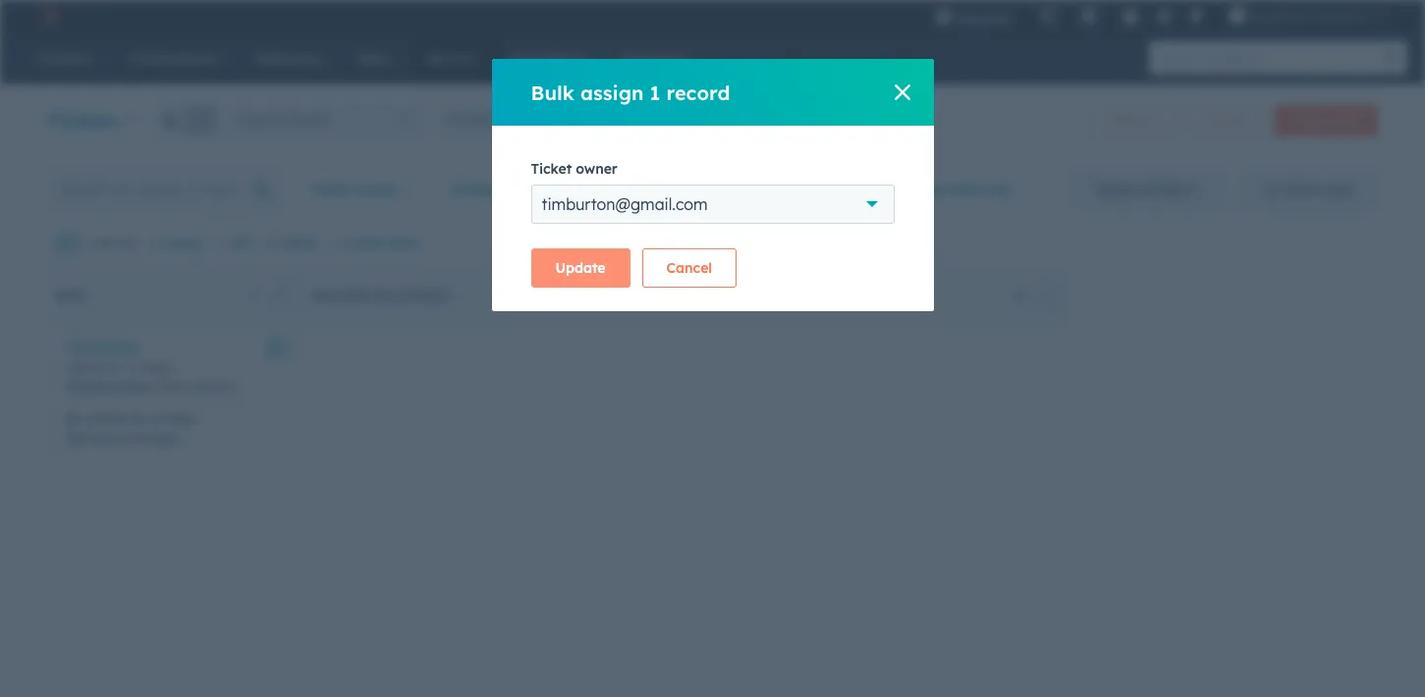 Task type: vqa. For each thing, say whether or not it's contained in the screenshot.
Ticket owner Popup Button
yes



Task type: locate. For each thing, give the bounding box(es) containing it.
1 horizontal spatial create
[[450, 181, 495, 198]]

filters
[[949, 181, 989, 198]]

tickyticky link
[[65, 339, 139, 357]]

menu item
[[1026, 0, 1030, 31]]

0 horizontal spatial ticket owner
[[310, 181, 399, 198]]

on left us at the top left of the page
[[628, 288, 647, 303]]

owner inside popup button
[[357, 181, 399, 198]]

ticket owner up create tasks button
[[310, 181, 399, 198]]

0 horizontal spatial 1
[[84, 236, 89, 251]]

0 horizontal spatial waiting
[[311, 288, 369, 303]]

1 horizontal spatial ticket
[[310, 181, 352, 198]]

2 vertical spatial create
[[346, 236, 385, 251]]

menu containing apoptosis studios 2
[[922, 0, 1402, 31]]

calling icon image
[[1040, 8, 1058, 26]]

create down all tickets
[[450, 181, 495, 198]]

priority button
[[741, 170, 832, 209]]

2 horizontal spatial ticket
[[531, 160, 572, 178]]

0 vertical spatial create
[[1291, 113, 1328, 128]]

create inside popup button
[[450, 181, 495, 198]]

11
[[126, 359, 139, 376], [153, 412, 165, 426]]

1 vertical spatial 1
[[84, 236, 89, 251]]

2 vertical spatial owner
[[110, 378, 152, 396]]

1 horizontal spatial activity
[[615, 181, 667, 198]]

last activity date button
[[569, 170, 729, 209]]

1 left selected.
[[84, 236, 89, 251]]

all tickets button
[[437, 104, 633, 136]]

ticket
[[1331, 113, 1362, 128]]

1 on from the left
[[373, 288, 392, 303]]

1 horizontal spatial 1
[[251, 288, 257, 303]]

contact
[[396, 288, 453, 303]]

in
[[120, 431, 131, 446]]

0 horizontal spatial ticket
[[65, 378, 106, 396]]

0 vertical spatial 11
[[126, 359, 139, 376]]

on
[[373, 288, 392, 303], [628, 288, 647, 303]]

1 horizontal spatial for
[[132, 412, 149, 426]]

ticket down the all tickets popup button
[[531, 160, 572, 178]]

0 horizontal spatial owner
[[110, 378, 152, 396]]

2 waiting from the left
[[567, 288, 625, 303]]

create ticket button
[[1274, 105, 1378, 137]]

cancel
[[667, 259, 712, 277]]

0 horizontal spatial on
[[373, 288, 392, 303]]

1 vertical spatial for
[[132, 412, 149, 426]]

on for contact
[[373, 288, 392, 303]]

help button
[[1114, 0, 1148, 31]]

2 vertical spatial ticket
[[65, 378, 106, 396]]

2 on from the left
[[628, 288, 647, 303]]

tara
[[159, 378, 187, 396]]

1 horizontal spatial 11
[[153, 412, 165, 426]]

0 horizontal spatial 11
[[126, 359, 139, 376]]

1 horizontal spatial ticket owner
[[531, 160, 618, 178]]

owner
[[576, 160, 618, 178], [357, 181, 399, 198], [110, 378, 152, 396]]

1 waiting from the left
[[311, 288, 369, 303]]

1 vertical spatial activity
[[85, 412, 129, 426]]

:
[[152, 378, 155, 396]]

upgrade
[[957, 10, 1012, 26]]

create left ticket
[[1291, 113, 1328, 128]]

waiting
[[311, 288, 369, 303], [567, 288, 625, 303]]

1 for 1 selected.
[[84, 236, 89, 251]]

activity inside no activity for 11 days task due in 21 days
[[85, 412, 129, 426]]

assign button
[[149, 235, 203, 252]]

days up :
[[142, 359, 173, 376]]

selected.
[[92, 236, 141, 251]]

1 vertical spatial ticket owner
[[310, 181, 399, 198]]

priority
[[754, 181, 806, 198]]

waiting down update button
[[567, 288, 625, 303]]

activity right the last
[[615, 181, 667, 198]]

create left tasks
[[346, 236, 385, 251]]

create inside tickets banner
[[1291, 113, 1328, 128]]

0 vertical spatial ticket owner
[[531, 160, 618, 178]]

1 down edit
[[251, 288, 257, 303]]

waiting for waiting on contact
[[311, 288, 369, 303]]

1 vertical spatial days
[[168, 412, 196, 426]]

1 horizontal spatial on
[[628, 288, 647, 303]]

waiting down create tasks button
[[311, 288, 369, 303]]

update button
[[531, 249, 630, 288]]

days right 21
[[150, 431, 178, 446]]

11 inside no activity for 11 days task due in 21 days
[[153, 412, 165, 426]]

0
[[505, 288, 513, 303], [1015, 288, 1023, 303]]

activity inside popup button
[[615, 181, 667, 198]]

edit button
[[215, 235, 254, 252]]

11 down :
[[153, 412, 165, 426]]

0 vertical spatial activity
[[615, 181, 667, 198]]

owner up create tasks
[[357, 181, 399, 198]]

for up 21
[[132, 412, 149, 426]]

waiting on us
[[567, 288, 667, 303]]

0 vertical spatial 1
[[650, 80, 661, 105]]

1 horizontal spatial owner
[[357, 181, 399, 198]]

apoptosis studios 2 button
[[1218, 0, 1400, 31]]

activity
[[615, 181, 667, 198], [85, 412, 129, 426]]

for
[[104, 359, 122, 376], [132, 412, 149, 426]]

for down the tickyticky link
[[104, 359, 122, 376]]

date down the all tickets popup button
[[500, 181, 531, 198]]

date down tickets banner
[[672, 181, 703, 198]]

tickets banner
[[47, 99, 1378, 138]]

2 horizontal spatial 1
[[650, 80, 661, 105]]

ticket owner button
[[298, 170, 425, 209]]

board actions button
[[1073, 170, 1228, 209]]

0 horizontal spatial activity
[[85, 412, 129, 426]]

0 vertical spatial days
[[142, 359, 173, 376]]

edit
[[230, 236, 254, 251]]

ticket owner
[[531, 160, 618, 178], [310, 181, 399, 198]]

all
[[446, 112, 459, 127]]

ticket inside open for 11 days ticket owner : tara schultz
[[65, 378, 106, 396]]

search button
[[1374, 41, 1408, 75]]

ticket up delete
[[310, 181, 352, 198]]

1 horizontal spatial date
[[672, 181, 703, 198]]

1 vertical spatial 11
[[153, 412, 165, 426]]

owner up the last
[[576, 160, 618, 178]]

0 vertical spatial for
[[104, 359, 122, 376]]

owner inside open for 11 days ticket owner : tara schultz
[[110, 378, 152, 396]]

days
[[142, 359, 173, 376], [168, 412, 196, 426], [150, 431, 178, 446]]

1 vertical spatial ticket
[[310, 181, 352, 198]]

group inside tickets banner
[[155, 104, 217, 136]]

actions
[[1108, 113, 1149, 128]]

for inside open for 11 days ticket owner : tara schultz
[[104, 359, 122, 376]]

notifications image
[[1188, 9, 1206, 27]]

0 vertical spatial owner
[[576, 160, 618, 178]]

2 horizontal spatial owner
[[576, 160, 618, 178]]

menu
[[922, 0, 1402, 31]]

ticket
[[531, 160, 572, 178], [310, 181, 352, 198], [65, 378, 106, 396]]

tickets
[[462, 112, 499, 127]]

activity up due
[[85, 412, 129, 426]]

delete
[[281, 236, 319, 251]]

tickyticky
[[65, 339, 139, 357]]

11 down tickyticky
[[126, 359, 139, 376]]

1 right assign
[[650, 80, 661, 105]]

0 horizontal spatial 0
[[505, 288, 513, 303]]

ticket owner up the last
[[531, 160, 618, 178]]

(0)
[[993, 181, 1013, 198]]

date
[[500, 181, 531, 198], [672, 181, 703, 198]]

create for create tasks
[[346, 236, 385, 251]]

1 horizontal spatial 0
[[1015, 288, 1023, 303]]

advanced filters (0)
[[877, 181, 1013, 198]]

0 horizontal spatial for
[[104, 359, 122, 376]]

pipeline
[[285, 112, 329, 127]]

tasks
[[389, 236, 420, 251]]

2 vertical spatial 1
[[251, 288, 257, 303]]

create for create ticket
[[1291, 113, 1328, 128]]

upgrade image
[[936, 9, 953, 27]]

1 for 1
[[251, 288, 257, 303]]

0 horizontal spatial create
[[346, 236, 385, 251]]

2 horizontal spatial create
[[1291, 113, 1328, 128]]

save
[[1285, 181, 1319, 198]]

support
[[237, 112, 282, 127]]

on left contact
[[373, 288, 392, 303]]

group
[[155, 104, 217, 136]]

ticket down open
[[65, 378, 106, 396]]

1 horizontal spatial waiting
[[567, 288, 625, 303]]

board actions
[[1098, 181, 1192, 198]]

Search HubSpot search field
[[1149, 41, 1390, 75]]

import button
[[1189, 105, 1262, 137]]

marketplaces button
[[1069, 0, 1111, 31]]

1 vertical spatial create
[[450, 181, 495, 198]]

create
[[1291, 113, 1328, 128], [450, 181, 495, 198], [346, 236, 385, 251]]

1
[[650, 80, 661, 105], [84, 236, 89, 251], [251, 288, 257, 303]]

1 0 from the left
[[505, 288, 513, 303]]

record
[[667, 80, 730, 105]]

owner up no activity for 11 days task due in 21 days
[[110, 378, 152, 396]]

days down tara
[[168, 412, 196, 426]]

1 vertical spatial owner
[[357, 181, 399, 198]]

timburton@gmail.com
[[542, 195, 708, 214]]

0 horizontal spatial date
[[500, 181, 531, 198]]



Task type: describe. For each thing, give the bounding box(es) containing it.
advanced
[[877, 181, 945, 198]]

no activity for 11 days task due in 21 days
[[65, 412, 196, 446]]

advanced filters (0) button
[[844, 170, 1026, 209]]

open
[[65, 359, 100, 376]]

create date
[[450, 181, 531, 198]]

create tasks
[[346, 236, 420, 251]]

activity for no
[[85, 412, 129, 426]]

settings image
[[1155, 8, 1173, 26]]

save view
[[1285, 181, 1354, 198]]

assign
[[581, 80, 644, 105]]

schultz
[[191, 378, 237, 396]]

2
[[1363, 8, 1370, 24]]

save view button
[[1240, 170, 1378, 209]]

waiting on contact
[[311, 288, 453, 303]]

last
[[582, 181, 611, 198]]

last activity date
[[582, 181, 703, 198]]

assign
[[164, 236, 203, 251]]

update
[[556, 259, 606, 277]]

11 inside open for 11 days ticket owner : tara schultz
[[126, 359, 139, 376]]

settings link
[[1152, 5, 1176, 26]]

1 date from the left
[[500, 181, 531, 198]]

marketplaces image
[[1081, 9, 1099, 27]]

2 date from the left
[[672, 181, 703, 198]]

hubspot image
[[35, 4, 59, 28]]

support pipeline button
[[228, 104, 425, 136]]

hubspot link
[[24, 4, 74, 28]]

import
[[1206, 113, 1245, 128]]

ticket inside popup button
[[310, 181, 352, 198]]

apoptosis studios 2
[[1251, 8, 1370, 24]]

on for us
[[628, 288, 647, 303]]

tickets button
[[47, 106, 135, 134]]

0 vertical spatial ticket
[[531, 160, 572, 178]]

timburton@gmail.com button
[[531, 185, 894, 224]]

new
[[56, 288, 85, 303]]

Search ID, name, or description search field
[[47, 170, 286, 209]]

view
[[1323, 181, 1354, 198]]

studios
[[1315, 8, 1360, 24]]

2 vertical spatial days
[[150, 431, 178, 446]]

ticket owner inside popup button
[[310, 181, 399, 198]]

help image
[[1122, 9, 1140, 27]]

all tickets
[[446, 112, 499, 127]]

2 0 from the left
[[1015, 288, 1023, 303]]

apoptosis
[[1251, 8, 1311, 24]]

1 selected.
[[84, 236, 141, 251]]

waiting for waiting on us
[[567, 288, 625, 303]]

activity for last
[[615, 181, 667, 198]]

calling icon button
[[1032, 3, 1065, 28]]

create for create date
[[450, 181, 495, 198]]

21
[[134, 431, 147, 446]]

support pipeline
[[237, 112, 329, 127]]

bulk
[[531, 80, 575, 105]]

for inside no activity for 11 days task due in 21 days
[[132, 412, 149, 426]]

delete button
[[266, 235, 319, 252]]

create date button
[[437, 170, 557, 209]]

actions button
[[1091, 105, 1177, 137]]

no
[[65, 412, 82, 426]]

notifications button
[[1180, 0, 1214, 31]]

close image
[[894, 84, 910, 100]]

board
[[1098, 181, 1139, 198]]

due
[[94, 431, 116, 446]]

search image
[[1384, 51, 1398, 65]]

tara schultz image
[[1229, 7, 1247, 25]]

open for 11 days ticket owner : tara schultz
[[65, 359, 237, 396]]

tickets
[[47, 108, 117, 132]]

create tasks button
[[331, 235, 420, 252]]

days inside open for 11 days ticket owner : tara schultz
[[142, 359, 173, 376]]

actions
[[1143, 181, 1192, 198]]

us
[[651, 288, 667, 303]]

create ticket
[[1291, 113, 1362, 128]]

bulk assign 1 record
[[531, 80, 730, 105]]

cancel button
[[642, 249, 737, 288]]

task
[[65, 431, 91, 446]]



